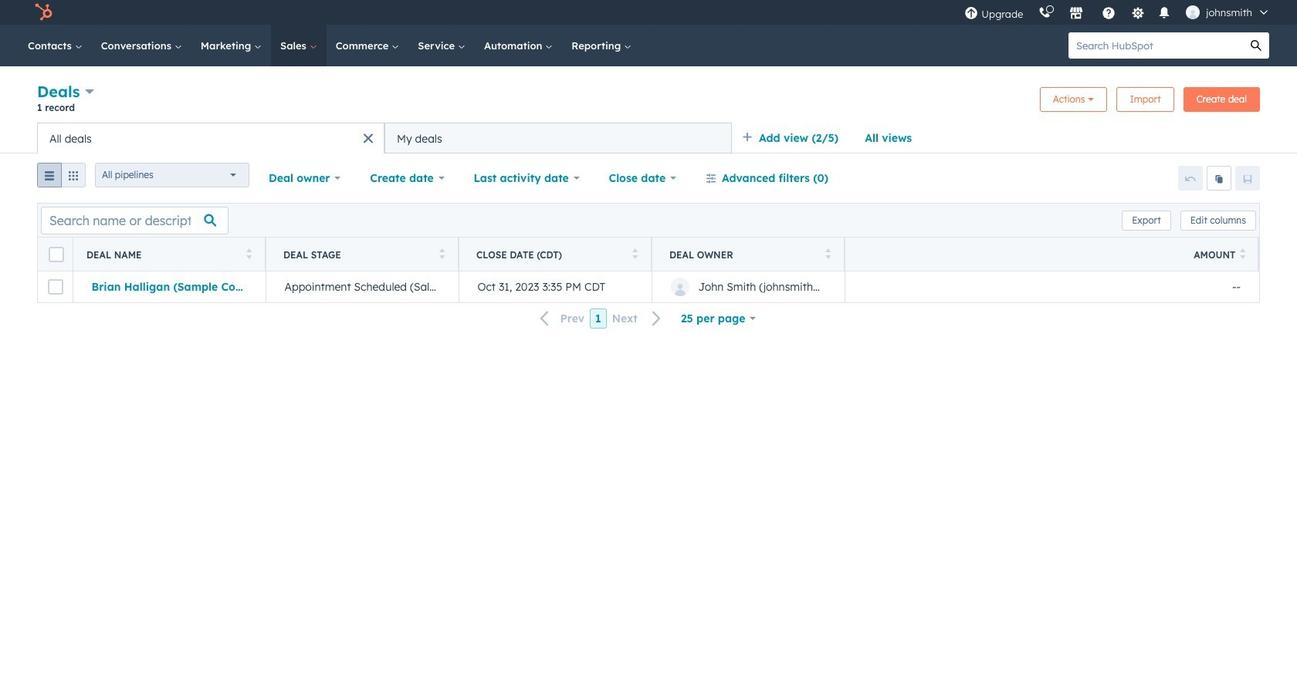 Task type: vqa. For each thing, say whether or not it's contained in the screenshot.
on
no



Task type: describe. For each thing, give the bounding box(es) containing it.
marketplaces image
[[1070, 7, 1084, 21]]

Search HubSpot search field
[[1069, 32, 1243, 59]]

4 press to sort. element from the left
[[825, 248, 831, 261]]

press to sort. image for second press to sort. element from right
[[825, 248, 831, 259]]

2 press to sort. element from the left
[[439, 248, 445, 261]]

pagination navigation
[[531, 309, 671, 329]]

press to sort. image for 1st press to sort. element from the right
[[1240, 248, 1246, 259]]

press to sort. image for 4th press to sort. element from the right
[[439, 248, 445, 259]]

Search name or description search field
[[41, 207, 229, 234]]

3 press to sort. element from the left
[[632, 248, 638, 261]]

john smith image
[[1186, 5, 1200, 19]]



Task type: locate. For each thing, give the bounding box(es) containing it.
banner
[[37, 80, 1260, 123]]

4 press to sort. image from the left
[[1240, 248, 1246, 259]]

5 press to sort. element from the left
[[1240, 248, 1246, 261]]

press to sort. image
[[439, 248, 445, 259], [632, 248, 638, 259], [825, 248, 831, 259], [1240, 248, 1246, 259]]

press to sort. element
[[246, 248, 252, 261], [439, 248, 445, 261], [632, 248, 638, 261], [825, 248, 831, 261], [1240, 248, 1246, 261]]

group
[[37, 163, 86, 194]]

1 press to sort. image from the left
[[439, 248, 445, 259]]

1 press to sort. element from the left
[[246, 248, 252, 261]]

2 press to sort. image from the left
[[632, 248, 638, 259]]

3 press to sort. image from the left
[[825, 248, 831, 259]]

menu
[[957, 0, 1279, 25]]

press to sort. image
[[246, 248, 252, 259]]

press to sort. image for 3rd press to sort. element from right
[[632, 248, 638, 259]]



